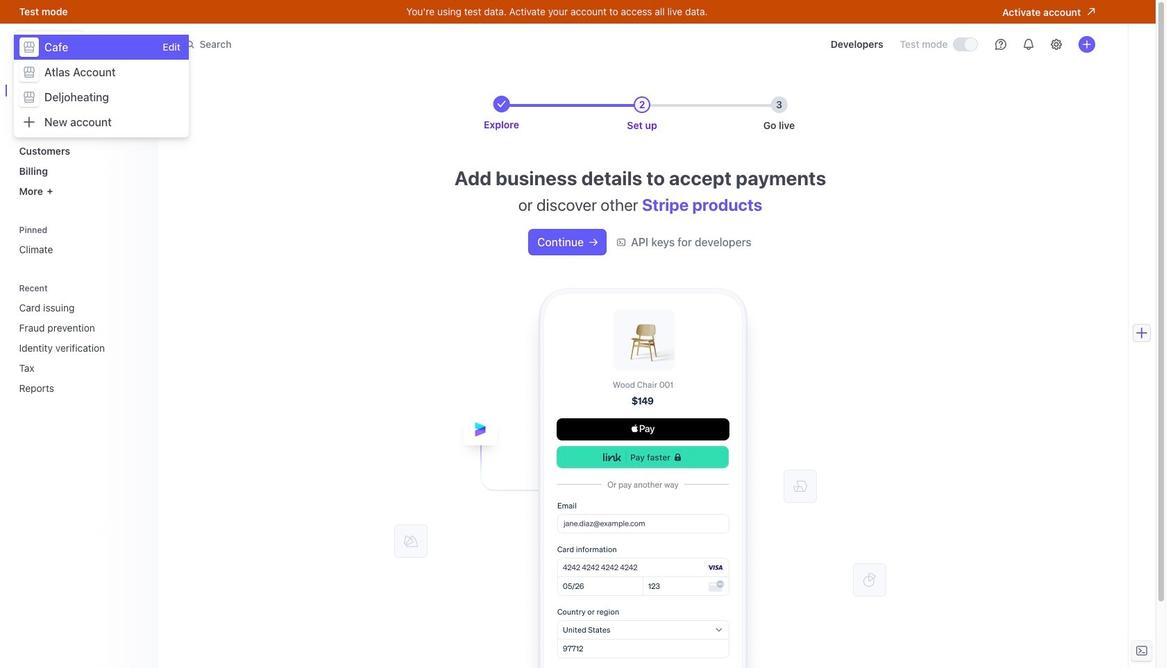 Task type: describe. For each thing, give the bounding box(es) containing it.
Test mode checkbox
[[954, 38, 978, 51]]

2 recent element from the top
[[14, 297, 150, 400]]

help image
[[996, 39, 1007, 50]]

core navigation links element
[[14, 79, 150, 203]]



Task type: vqa. For each thing, say whether or not it's contained in the screenshot.
Test mode checkbox
yes



Task type: locate. For each thing, give the bounding box(es) containing it.
pinned element
[[14, 221, 150, 261]]

Search text field
[[177, 32, 569, 57]]

list box
[[14, 35, 189, 135]]

notifications image
[[1023, 39, 1035, 50]]

svg image
[[590, 238, 598, 247]]

settings image
[[1051, 39, 1062, 50]]

clear history image
[[136, 284, 144, 293]]

recent element
[[14, 279, 150, 400], [14, 297, 150, 400]]

None search field
[[177, 32, 569, 57]]

edit pins image
[[136, 226, 144, 234]]

1 recent element from the top
[[14, 279, 150, 400]]



